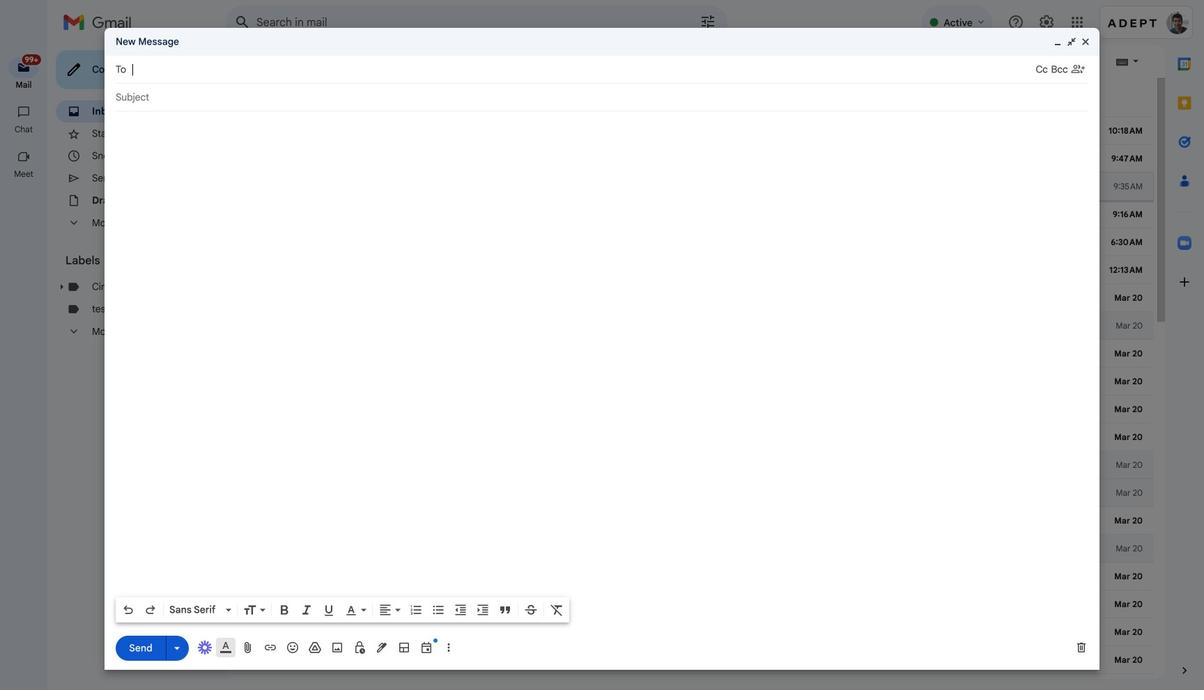 Task type: describe. For each thing, give the bounding box(es) containing it.
11 row from the top
[[226, 396, 1154, 424]]

primary tab
[[226, 78, 401, 117]]

19 row from the top
[[226, 619, 1154, 647]]

bulleted list ‪(⌘⇧8)‬ image
[[431, 603, 445, 617]]

13 row from the top
[[226, 452, 1154, 479]]

strikethrough ‪(⌘⇧x)‬ image
[[524, 603, 538, 617]]

older image
[[1090, 54, 1104, 68]]

remove formatting ‪(⌘\)‬ image
[[550, 603, 564, 617]]

formatting options toolbar
[[116, 598, 569, 623]]

insert link ‪(⌘k)‬ image
[[263, 641, 277, 655]]

21 row from the top
[[226, 674, 1154, 691]]

minimize image
[[1052, 36, 1063, 47]]

underline ‪(⌘u)‬ image
[[322, 604, 336, 618]]

3 row from the top
[[226, 173, 1154, 201]]

close image
[[1080, 36, 1091, 47]]

select a layout image
[[397, 641, 411, 655]]

mail, 839 unread messages image
[[17, 57, 39, 71]]

1 row from the top
[[226, 117, 1204, 145]]

insert photo image
[[330, 641, 344, 655]]

18 row from the top
[[226, 591, 1154, 619]]

advanced search options image
[[694, 8, 722, 36]]

Message Body text field
[[116, 118, 1088, 594]]

Search in mail search field
[[226, 6, 727, 39]]

20 row from the top
[[226, 647, 1154, 674]]

insert signature image
[[375, 641, 389, 655]]

more send options image
[[170, 642, 184, 655]]

0 horizontal spatial tab list
[[226, 78, 1154, 117]]

option inside formatting options toolbar
[[167, 603, 223, 617]]

indent less ‪(⌘[)‬ image
[[454, 603, 468, 617]]



Task type: vqa. For each thing, say whether or not it's contained in the screenshot.
5th row from the top
yes



Task type: locate. For each thing, give the bounding box(es) containing it.
17 row from the top
[[226, 563, 1154, 591]]

9 row from the top
[[226, 340, 1154, 368]]

12 row from the top
[[226, 424, 1154, 452]]

main content
[[226, 78, 1204, 691]]

cell
[[418, 125, 1204, 137]]

promotions, one new message, tab
[[402, 78, 578, 117]]

set up a time to meet image
[[419, 641, 433, 655]]

settings image
[[1038, 14, 1055, 31]]

tab list
[[1165, 45, 1204, 640], [226, 78, 1154, 117]]

more options image
[[445, 641, 453, 655]]

6 row from the top
[[226, 256, 1154, 284]]

4 row from the top
[[226, 201, 1154, 229]]

navigation
[[0, 45, 49, 691]]

14 row from the top
[[226, 479, 1154, 507]]

Subject field
[[116, 91, 1088, 105]]

heading
[[0, 79, 47, 91], [0, 124, 47, 135], [0, 169, 47, 180], [65, 254, 198, 268]]

attach files image
[[241, 641, 255, 655]]

toggle confidential mode image
[[353, 641, 367, 655]]

option
[[167, 603, 223, 617]]

15 row from the top
[[226, 507, 1154, 535]]

insert files using drive image
[[308, 641, 322, 655]]

updates tab
[[578, 78, 754, 117]]

insert emoji ‪(⌘⇧2)‬ image
[[286, 641, 300, 655]]

italic ‪(⌘i)‬ image
[[300, 603, 314, 617]]

7 row from the top
[[226, 284, 1154, 312]]

quote ‪(⌘⇧9)‬ image
[[498, 603, 512, 617]]

row
[[226, 117, 1204, 145], [226, 145, 1154, 173], [226, 173, 1154, 201], [226, 201, 1154, 229], [226, 229, 1154, 256], [226, 256, 1154, 284], [226, 284, 1154, 312], [226, 312, 1154, 340], [226, 340, 1154, 368], [226, 368, 1154, 396], [226, 396, 1154, 424], [226, 424, 1154, 452], [226, 452, 1154, 479], [226, 479, 1154, 507], [226, 507, 1154, 535], [226, 535, 1154, 563], [226, 563, 1154, 591], [226, 591, 1154, 619], [226, 619, 1154, 647], [226, 647, 1154, 674], [226, 674, 1154, 691]]

1 horizontal spatial tab list
[[1165, 45, 1204, 640]]

gmail image
[[63, 8, 139, 36]]

refresh image
[[279, 54, 293, 68]]

search in mail image
[[230, 10, 255, 35]]

bold ‪(⌘b)‬ image
[[277, 603, 291, 617]]

discard draft ‪(⌘⇧d)‬ image
[[1074, 641, 1088, 655]]

indent more ‪(⌘])‬ image
[[476, 603, 490, 617]]

To recipients text field
[[132, 57, 1036, 82]]

8 row from the top
[[226, 312, 1154, 340]]

5 row from the top
[[226, 229, 1154, 256]]

undo ‪(⌘z)‬ image
[[121, 603, 135, 617]]

numbered list ‪(⌘⇧7)‬ image
[[409, 603, 423, 617]]

10 row from the top
[[226, 368, 1154, 396]]

dialog
[[105, 28, 1100, 670]]

2 row from the top
[[226, 145, 1154, 173]]

16 row from the top
[[226, 535, 1154, 563]]

pop out image
[[1066, 36, 1077, 47]]

redo ‪(⌘y)‬ image
[[144, 603, 157, 617]]



